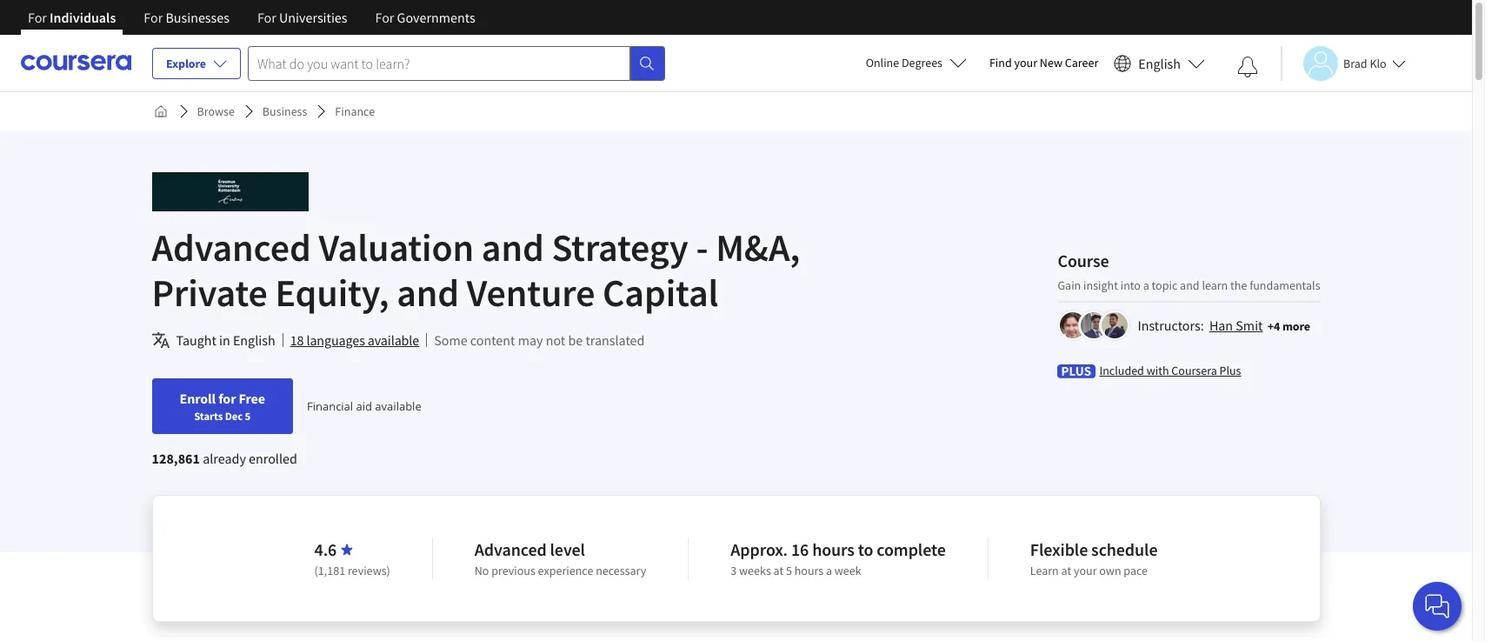 Task type: describe. For each thing, give the bounding box(es) containing it.
han smit image
[[1061, 312, 1087, 338]]

find your new career
[[990, 55, 1099, 70]]

coursera
[[1172, 362, 1218, 378]]

business link
[[256, 96, 314, 127]]

erasmus university rotterdam image
[[152, 172, 308, 211]]

nishad matawlie image
[[1103, 312, 1129, 338]]

brad
[[1344, 55, 1368, 71]]

individuals
[[50, 9, 116, 26]]

aid
[[356, 398, 372, 414]]

for individuals
[[28, 9, 116, 26]]

your inside flexible schedule learn at your own pace
[[1074, 563, 1097, 578]]

translated
[[586, 331, 645, 349]]

governments
[[397, 9, 476, 26]]

advanced for advanced valuation and strategy - m&a, private equity, and venture capital
[[152, 224, 311, 271]]

5 inside approx. 16 hours to complete 3 weeks at 5 hours a week
[[786, 563, 792, 578]]

for for individuals
[[28, 9, 47, 26]]

plus
[[1220, 362, 1242, 378]]

complete
[[877, 538, 946, 560]]

taught
[[176, 331, 216, 349]]

home image
[[154, 104, 167, 118]]

in
[[219, 331, 230, 349]]

for governments
[[375, 9, 476, 26]]

week
[[835, 563, 862, 578]]

enrolled
[[249, 450, 297, 467]]

coursera image
[[21, 49, 131, 77]]

chat with us image
[[1424, 592, 1452, 620]]

explore
[[166, 56, 206, 71]]

financial
[[307, 398, 353, 414]]

course
[[1058, 249, 1110, 271]]

for universities
[[257, 9, 348, 26]]

into
[[1121, 277, 1141, 293]]

dec
[[225, 409, 243, 423]]

+4
[[1268, 318, 1281, 334]]

3
[[731, 563, 737, 578]]

schedule
[[1092, 538, 1158, 560]]

smit
[[1236, 316, 1264, 334]]

more
[[1283, 318, 1311, 334]]

find your new career link
[[981, 52, 1108, 74]]

approx.
[[731, 538, 788, 560]]

with
[[1147, 362, 1170, 378]]

venture
[[467, 269, 595, 317]]

learn
[[1031, 563, 1059, 578]]

han smit link
[[1210, 316, 1264, 334]]

necessary
[[596, 563, 647, 578]]

at inside flexible schedule learn at your own pace
[[1062, 563, 1072, 578]]

reviews)
[[348, 563, 390, 578]]

for
[[218, 390, 236, 407]]

browse link
[[190, 96, 242, 127]]

advanced valuation and strategy - m&a, private equity, and venture capital
[[152, 224, 801, 317]]

topic
[[1152, 277, 1178, 293]]

-
[[696, 224, 709, 271]]

enroll
[[180, 390, 216, 407]]

finance
[[335, 104, 375, 119]]

finance link
[[328, 96, 382, 127]]

valuation
[[319, 224, 474, 271]]

show notifications image
[[1238, 57, 1259, 77]]

new
[[1040, 55, 1063, 70]]

18
[[290, 331, 304, 349]]

instructors:
[[1138, 316, 1205, 334]]

content
[[470, 331, 515, 349]]

brad klo
[[1344, 55, 1387, 71]]

starts
[[194, 409, 223, 423]]

1 horizontal spatial and
[[482, 224, 544, 271]]

the
[[1231, 277, 1248, 293]]

klo
[[1370, 55, 1387, 71]]

find
[[990, 55, 1012, 70]]

(1,181 reviews)
[[315, 563, 390, 578]]

for for governments
[[375, 9, 394, 26]]

fundamentals
[[1250, 277, 1321, 293]]

128,861
[[152, 450, 200, 467]]

128,861 already enrolled
[[152, 450, 297, 467]]

dyaran bansraj image
[[1082, 312, 1108, 338]]

m&a,
[[716, 224, 801, 271]]

What do you want to learn? text field
[[248, 46, 631, 80]]

included with coursera plus
[[1100, 362, 1242, 378]]

brad klo button
[[1281, 46, 1406, 80]]



Task type: locate. For each thing, give the bounding box(es) containing it.
business
[[263, 104, 307, 119]]

1 vertical spatial available
[[375, 398, 422, 414]]

at inside approx. 16 hours to complete 3 weeks at 5 hours a week
[[774, 563, 784, 578]]

taught in english
[[176, 331, 275, 349]]

advanced up previous
[[475, 538, 547, 560]]

1 horizontal spatial 5
[[786, 563, 792, 578]]

0 horizontal spatial your
[[1015, 55, 1038, 70]]

flexible
[[1031, 538, 1088, 560]]

capital
[[603, 269, 719, 317]]

for for businesses
[[144, 9, 163, 26]]

hours up "week"
[[813, 538, 855, 560]]

for for universities
[[257, 9, 276, 26]]

1 vertical spatial english
[[233, 331, 275, 349]]

advanced inside advanced level no previous experience necessary
[[475, 538, 547, 560]]

strategy
[[552, 224, 689, 271]]

a
[[1144, 277, 1150, 293], [826, 563, 833, 578]]

your left own
[[1074, 563, 1097, 578]]

0 horizontal spatial english
[[233, 331, 275, 349]]

available
[[368, 331, 419, 349], [375, 398, 422, 414]]

1 horizontal spatial at
[[1062, 563, 1072, 578]]

4 for from the left
[[375, 9, 394, 26]]

advanced level no previous experience necessary
[[475, 538, 647, 578]]

advanced for advanced level no previous experience necessary
[[475, 538, 547, 560]]

1 vertical spatial a
[[826, 563, 833, 578]]

a right into
[[1144, 277, 1150, 293]]

0 horizontal spatial at
[[774, 563, 784, 578]]

3 for from the left
[[257, 9, 276, 26]]

financial aid available
[[307, 398, 422, 414]]

16
[[792, 538, 809, 560]]

instructors: han smit +4 more
[[1138, 316, 1311, 334]]

english right in at the bottom left of page
[[233, 331, 275, 349]]

online degrees
[[866, 55, 943, 70]]

no
[[475, 563, 489, 578]]

not
[[546, 331, 566, 349]]

approx. 16 hours to complete 3 weeks at 5 hours a week
[[731, 538, 946, 578]]

(1,181
[[315, 563, 345, 578]]

None search field
[[248, 46, 666, 80]]

0 horizontal spatial and
[[397, 269, 459, 317]]

available for financial aid available
[[375, 398, 422, 414]]

private
[[152, 269, 268, 317]]

for left businesses
[[144, 9, 163, 26]]

be
[[568, 331, 583, 349]]

1 vertical spatial advanced
[[475, 538, 547, 560]]

for left the universities
[[257, 9, 276, 26]]

some
[[434, 331, 468, 349]]

previous
[[492, 563, 536, 578]]

browse
[[197, 104, 235, 119]]

free
[[239, 390, 265, 407]]

coursera plus image
[[1058, 364, 1097, 378]]

1 horizontal spatial advanced
[[475, 538, 547, 560]]

own
[[1100, 563, 1122, 578]]

banner navigation
[[14, 0, 489, 48]]

flexible schedule learn at your own pace
[[1031, 538, 1158, 578]]

5 inside enroll for free starts dec 5
[[245, 409, 251, 423]]

online degrees button
[[852, 43, 981, 82]]

1 at from the left
[[774, 563, 784, 578]]

for businesses
[[144, 9, 230, 26]]

0 vertical spatial available
[[368, 331, 419, 349]]

explore button
[[152, 48, 241, 79]]

+4 more button
[[1268, 317, 1311, 334]]

0 vertical spatial hours
[[813, 538, 855, 560]]

universities
[[279, 9, 348, 26]]

a inside approx. 16 hours to complete 3 weeks at 5 hours a week
[[826, 563, 833, 578]]

1 horizontal spatial a
[[1144, 277, 1150, 293]]

some content may not be translated
[[434, 331, 645, 349]]

18 languages available button
[[290, 330, 419, 351]]

at right weeks
[[774, 563, 784, 578]]

at right learn
[[1062, 563, 1072, 578]]

0 horizontal spatial advanced
[[152, 224, 311, 271]]

degrees
[[902, 55, 943, 70]]

at
[[774, 563, 784, 578], [1062, 563, 1072, 578]]

5
[[245, 409, 251, 423], [786, 563, 792, 578]]

your
[[1015, 55, 1038, 70], [1074, 563, 1097, 578]]

english right the career
[[1139, 54, 1181, 72]]

2 for from the left
[[144, 9, 163, 26]]

available for 18 languages available
[[368, 331, 419, 349]]

career
[[1065, 55, 1099, 70]]

course gain insight into a topic and learn the fundamentals
[[1058, 249, 1321, 293]]

businesses
[[166, 9, 230, 26]]

experience
[[538, 563, 594, 578]]

0 horizontal spatial a
[[826, 563, 833, 578]]

advanced
[[152, 224, 311, 271], [475, 538, 547, 560]]

0 vertical spatial advanced
[[152, 224, 311, 271]]

1 for from the left
[[28, 9, 47, 26]]

to
[[858, 538, 874, 560]]

included with coursera plus link
[[1100, 361, 1242, 379]]

5 right dec
[[245, 409, 251, 423]]

advanced inside advanced valuation and strategy - m&a, private equity, and venture capital
[[152, 224, 311, 271]]

available inside button
[[368, 331, 419, 349]]

0 horizontal spatial 5
[[245, 409, 251, 423]]

a left "week"
[[826, 563, 833, 578]]

weeks
[[739, 563, 771, 578]]

financial aid available button
[[307, 398, 422, 414]]

english
[[1139, 54, 1181, 72], [233, 331, 275, 349]]

available right aid on the bottom left of the page
[[375, 398, 422, 414]]

and inside course gain insight into a topic and learn the fundamentals
[[1181, 277, 1200, 293]]

0 vertical spatial english
[[1139, 54, 1181, 72]]

1 vertical spatial 5
[[786, 563, 792, 578]]

pace
[[1124, 563, 1148, 578]]

insight
[[1084, 277, 1119, 293]]

gain
[[1058, 277, 1082, 293]]

18 languages available
[[290, 331, 419, 349]]

your right find
[[1015, 55, 1038, 70]]

english button
[[1108, 35, 1213, 91]]

may
[[518, 331, 543, 349]]

hours
[[813, 538, 855, 560], [795, 563, 824, 578]]

level
[[550, 538, 585, 560]]

advanced down erasmus university rotterdam image
[[152, 224, 311, 271]]

hours down 16
[[795, 563, 824, 578]]

1 vertical spatial hours
[[795, 563, 824, 578]]

1 horizontal spatial english
[[1139, 54, 1181, 72]]

1 horizontal spatial your
[[1074, 563, 1097, 578]]

0 vertical spatial a
[[1144, 277, 1150, 293]]

english inside button
[[1139, 54, 1181, 72]]

your inside the 'find your new career' link
[[1015, 55, 1038, 70]]

for left governments
[[375, 9, 394, 26]]

available left some at the bottom left of page
[[368, 331, 419, 349]]

already
[[203, 450, 246, 467]]

5 down 16
[[786, 563, 792, 578]]

online
[[866, 55, 900, 70]]

4.6
[[315, 538, 337, 560]]

1 vertical spatial your
[[1074, 563, 1097, 578]]

2 at from the left
[[1062, 563, 1072, 578]]

for left "individuals"
[[28, 9, 47, 26]]

0 vertical spatial 5
[[245, 409, 251, 423]]

0 vertical spatial your
[[1015, 55, 1038, 70]]

han
[[1210, 316, 1234, 334]]

and
[[482, 224, 544, 271], [397, 269, 459, 317], [1181, 277, 1200, 293]]

a inside course gain insight into a topic and learn the fundamentals
[[1144, 277, 1150, 293]]

2 horizontal spatial and
[[1181, 277, 1200, 293]]

equity,
[[275, 269, 389, 317]]



Task type: vqa. For each thing, say whether or not it's contained in the screenshot.
Dyaran Bansraj icon
yes



